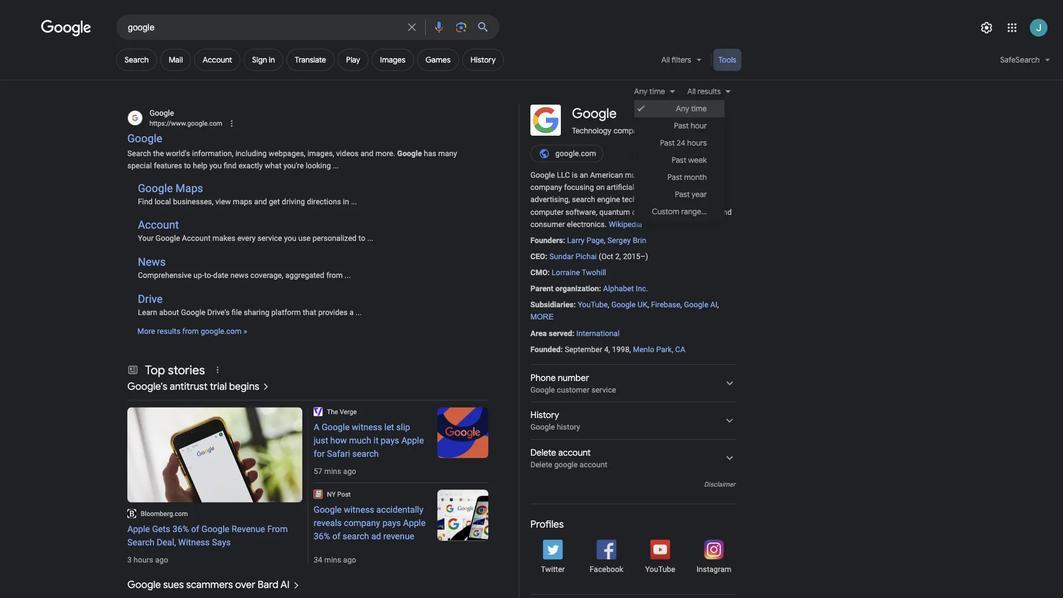 Task type: describe. For each thing, give the bounding box(es) containing it.
mins for a google witness let slip just how much it pays apple for safari search
[[325, 467, 341, 476]]

any time inside dropdown button
[[635, 86, 666, 96]]

lorraine twohill link
[[552, 268, 607, 277]]

google inside history google history
[[531, 423, 555, 432]]

search inside google witness accidentally reveals company pays apple 36% of search ad  revenue
[[343, 531, 369, 542]]

google.com
[[556, 149, 597, 158]]

menu containing any time
[[635, 98, 725, 223]]

safesearch button
[[994, 49, 1058, 75]]

customer
[[557, 385, 590, 394]]

1 vertical spatial youtube link
[[638, 540, 683, 575]]

area served : international
[[531, 329, 620, 338]]

safesearch
[[1001, 55, 1041, 65]]

engine
[[598, 195, 621, 204]]

sergey
[[608, 236, 631, 245]]

past hour
[[674, 121, 707, 131]]

witness
[[178, 538, 210, 548]]

google inside google maps find local businesses, view maps and get driving directions in ...
[[138, 182, 173, 195]]

ceo : sundar pichai (oct 2, 2015–)
[[531, 252, 649, 261]]

ago for 36%
[[343, 556, 356, 565]]

cloud
[[664, 195, 683, 204]]

1 vertical spatial hours
[[134, 556, 153, 565]]

over
[[235, 579, 256, 592]]

, left google ai link
[[681, 300, 682, 309]]

, down the inc.
[[648, 300, 649, 309]]

sign in link
[[244, 49, 283, 71]]

drive learn about google drive's file sharing platform that provides a ...
[[138, 293, 362, 317]]

file
[[232, 308, 242, 317]]

... inside "account your google account makes every service you use personalized to ..."
[[368, 234, 374, 243]]

about
[[159, 308, 179, 317]]

search inside apple gets 36% of google revenue from search deal, witness says
[[127, 538, 155, 548]]

past 24 hours
[[660, 138, 707, 148]]

let
[[385, 422, 394, 433]]

... inside news comprehensive up-to-date news coverage, aggregated from ...
[[345, 271, 351, 280]]

google down alphabet inc. link at the right top
[[612, 300, 636, 309]]

images link
[[372, 49, 414, 71]]

number
[[558, 372, 590, 384]]

profiles heading
[[531, 518, 737, 531]]

36% inside google witness accidentally reveals company pays apple 36% of search ad  revenue
[[314, 531, 330, 542]]

time inside radio item
[[692, 104, 707, 114]]

much
[[349, 436, 372, 446]]

in inside google maps find local businesses, view maps and get driving directions in ...
[[343, 197, 349, 206]]

news
[[230, 271, 249, 280]]

the
[[153, 149, 164, 158]]

0 vertical spatial youtube link
[[578, 300, 608, 309]]

0 horizontal spatial in
[[269, 55, 275, 65]]

firebase link
[[651, 300, 681, 309]]

witness inside a google witness let slip just how much it pays apple for safari search
[[352, 422, 382, 433]]

24
[[677, 138, 686, 148]]

delete account delete google account
[[531, 447, 608, 469]]

57 mins ago
[[314, 467, 356, 476]]

international
[[577, 329, 620, 338]]

images
[[380, 55, 406, 65]]

find
[[224, 161, 237, 170]]

a google witness let slip just how much it pays apple for safari search heading
[[314, 421, 427, 461]]

... inside drive learn about google drive's file sharing platform that provides a ...
[[356, 308, 362, 317]]

and inside "google llc is an american multinational technology company focusing on artificial intelligence, online advertising, search engine technology, cloud computing, computer software, quantum computing, e-commerce, and consumer electronics."
[[719, 207, 732, 217]]

tools
[[719, 55, 737, 65]]

electronics.
[[567, 220, 607, 229]]

company inside google witness accidentally reveals company pays apple 36% of search ad  revenue
[[344, 518, 380, 529]]

search for search the world's information, including webpages, images, videos and more. google
[[127, 149, 151, 158]]

google heading
[[572, 105, 617, 122]]

parent organization : alphabet inc.
[[531, 284, 649, 293]]

all for all results
[[688, 86, 696, 96]]

directions
[[307, 197, 341, 206]]

add search element
[[125, 55, 149, 65]]

maps
[[176, 182, 203, 195]]

safari
[[327, 449, 350, 459]]

past month
[[668, 173, 707, 183]]

of inside apple gets 36% of google revenue from search deal, witness says
[[191, 524, 199, 535]]

(oct
[[599, 252, 614, 261]]

apple gets 36% of google revenue from search deal, witness says heading
[[127, 523, 302, 549]]

delete
[[531, 447, 557, 458]]

witness inside google witness accidentally reveals company pays apple 36% of search ad  revenue
[[344, 505, 374, 515]]

google witness accidentally reveals company pays apple 36% of search ad  revenue
[[314, 505, 426, 542]]

twitter
[[541, 565, 565, 574]]

0 vertical spatial and
[[361, 149, 374, 158]]

google up the
[[127, 132, 162, 145]]

google.com »
[[201, 327, 247, 336]]

... inside google maps find local businesses, view maps and get driving directions in ...
[[351, 197, 357, 206]]

lorraine
[[552, 268, 580, 277]]

bloomberg.com
[[141, 510, 188, 518]]

4,
[[605, 345, 610, 354]]

antitrust
[[170, 380, 208, 393]]

all filters button
[[655, 49, 710, 75]]

google left has
[[397, 149, 422, 158]]

top stories
[[145, 362, 205, 378]]

google inside apple gets 36% of google revenue from search deal, witness says
[[202, 524, 230, 535]]

reveals
[[314, 518, 342, 529]]

: for september
[[561, 345, 563, 354]]

search the world's information, including webpages, images, videos and more. google
[[127, 149, 422, 158]]

learn
[[138, 308, 157, 317]]

intelligence,
[[637, 183, 678, 192]]

past for past month
[[668, 173, 683, 183]]

including
[[236, 149, 267, 158]]

any time radio item
[[635, 100, 725, 117]]

view
[[216, 197, 231, 206]]

any time inside radio item
[[676, 104, 707, 114]]

your
[[138, 234, 154, 243]]

google ai link
[[684, 300, 718, 309]]

september
[[565, 345, 603, 354]]

results for all
[[698, 86, 721, 96]]

platform
[[271, 308, 301, 317]]

google inside google witness accidentally reveals company pays apple 36% of search ad  revenue
[[314, 505, 342, 515]]

filters
[[672, 55, 692, 65]]

google inside google https://www.google.com
[[150, 108, 174, 117]]

past for past hour
[[674, 121, 689, 131]]

google technology company
[[572, 105, 646, 135]]

consumer
[[531, 220, 565, 229]]

a
[[314, 422, 320, 433]]

ceo
[[531, 252, 546, 261]]

, right firebase link
[[718, 300, 719, 309]]

google right firebase link
[[684, 300, 709, 309]]

google inside delete account delete google account
[[555, 460, 578, 469]]

: for youtube
[[574, 300, 576, 309]]

https://www.google.com
[[150, 120, 222, 127]]

twohill
[[582, 268, 607, 277]]

international link
[[577, 329, 620, 338]]

company inside "google llc is an american multinational technology company focusing on artificial intelligence, online advertising, search engine technology, cloud computing, computer software, quantum computing, e-commerce, and consumer electronics."
[[531, 183, 563, 192]]

drive link
[[138, 293, 163, 306]]

apple inside a google witness let slip just how much it pays apple for safari search
[[402, 436, 424, 446]]

search by image image
[[455, 21, 468, 34]]

commerce,
[[679, 207, 718, 217]]

sign in
[[252, 55, 275, 65]]

add sign in element
[[252, 55, 275, 65]]

past 24 hours link
[[635, 135, 725, 152]]

add translate element
[[295, 55, 326, 65]]

company inside google technology company
[[614, 126, 646, 135]]

makes
[[213, 234, 236, 243]]

pichai
[[576, 252, 597, 261]]

slip
[[397, 422, 410, 433]]

bard
[[258, 579, 279, 592]]

: for larry
[[563, 236, 566, 245]]

more
[[137, 327, 155, 336]]

has
[[424, 149, 437, 158]]

past for past year
[[675, 190, 690, 200]]

google inside "account your google account makes every service you use personalized to ..."
[[156, 234, 180, 243]]

provides
[[318, 308, 348, 317]]

more
[[531, 313, 554, 321]]

, down alphabet
[[608, 300, 610, 309]]

ny
[[327, 491, 336, 499]]

range...
[[682, 207, 707, 217]]

month
[[685, 173, 707, 183]]

just
[[314, 436, 328, 446]]

results for more
[[157, 327, 181, 336]]

add mail element
[[169, 55, 183, 65]]

google llc is an american multinational technology company focusing on artificial intelligence, online advertising, search engine technology, cloud computing, computer software, quantum computing, e-commerce, and consumer electronics.
[[531, 171, 732, 229]]



Task type: vqa. For each thing, say whether or not it's contained in the screenshot.
the feedback
no



Task type: locate. For each thing, give the bounding box(es) containing it.
top
[[145, 362, 165, 378]]

0 vertical spatial account
[[203, 55, 232, 65]]

36% up witness
[[173, 524, 189, 535]]

past hour link
[[635, 117, 725, 135]]

post
[[337, 491, 351, 499]]

pays up revenue
[[383, 518, 401, 529]]

history up history
[[531, 410, 559, 421]]

0 vertical spatial any time
[[635, 86, 666, 96]]

results up any time radio item
[[698, 86, 721, 96]]

ai inside google sues scammers over bard ai "link"
[[281, 579, 290, 592]]

from
[[327, 271, 343, 280], [182, 327, 199, 336]]

2 vertical spatial and
[[719, 207, 732, 217]]

account link up your
[[138, 219, 179, 232]]

0 horizontal spatial time
[[650, 86, 666, 96]]

0 horizontal spatial computing,
[[632, 207, 671, 217]]

the verge
[[327, 408, 357, 416]]

36% inside apple gets 36% of google revenue from search deal, witness says
[[173, 524, 189, 535]]

witness down post
[[344, 505, 374, 515]]

computing, down technology,
[[632, 207, 671, 217]]

of inside google witness accidentally reveals company pays apple 36% of search ad  revenue
[[333, 531, 341, 542]]

youtube down "parent organization : alphabet inc."
[[578, 300, 608, 309]]

tools button
[[714, 49, 742, 71]]

ad
[[372, 531, 381, 542]]

search for search
[[125, 55, 149, 65]]

... right directions
[[351, 197, 357, 206]]

search inside "google llc is an american multinational technology company focusing on artificial intelligence, online advertising, search engine technology, cloud computing, computer software, quantum computing, e-commerce, and consumer electronics."
[[572, 195, 596, 204]]

translate
[[295, 55, 326, 65]]

2 vertical spatial company
[[344, 518, 380, 529]]

1 horizontal spatial of
[[333, 531, 341, 542]]

apple inside google witness accidentally reveals company pays apple 36% of search ad  revenue
[[403, 518, 426, 529]]

and left get
[[254, 197, 267, 206]]

computing, up commerce, at the right top
[[684, 195, 723, 204]]

1 vertical spatial history
[[531, 410, 559, 421]]

technology
[[672, 171, 710, 180]]

0 vertical spatial time
[[650, 86, 666, 96]]

you down information,
[[210, 161, 222, 170]]

aggregated
[[285, 271, 325, 280]]

past for past 24 hours
[[660, 138, 675, 148]]

google up says
[[202, 524, 230, 535]]

google up local
[[138, 182, 173, 195]]

advertising,
[[531, 195, 570, 204]]

any time button
[[635, 85, 681, 98]]

information,
[[192, 149, 234, 158]]

1 vertical spatial ai
[[281, 579, 290, 592]]

0 vertical spatial results
[[698, 86, 721, 96]]

youtube down "profiles" heading
[[646, 565, 676, 574]]

0 vertical spatial to
[[184, 161, 191, 170]]

1 vertical spatial and
[[254, 197, 267, 206]]

ago down deal,
[[155, 556, 168, 565]]

custom
[[652, 207, 680, 217]]

company up advertising,
[[531, 183, 563, 192]]

account
[[203, 55, 232, 65], [138, 219, 179, 232], [182, 234, 211, 243]]

service inside "account your google account makes every service you use personalized to ..."
[[258, 234, 282, 243]]

results
[[698, 86, 721, 96], [157, 327, 181, 336]]

1 vertical spatial time
[[692, 104, 707, 114]]

disclaimer
[[704, 481, 736, 488]]

0 vertical spatial search
[[125, 55, 149, 65]]

history for history google history
[[531, 410, 559, 421]]

google inside drive learn about google drive's file sharing platform that provides a ...
[[181, 308, 205, 317]]

to inside "account your google account makes every service you use personalized to ..."
[[359, 234, 366, 243]]

ago down safari on the bottom left of the page
[[343, 467, 356, 476]]

ago right 34
[[343, 556, 356, 565]]

search left ad
[[343, 531, 369, 542]]

up-
[[194, 271, 204, 280]]

ai inside subsidiaries : youtube , google uk , firebase , google ai , more
[[711, 300, 718, 309]]

past week
[[672, 155, 707, 165]]

apple left gets
[[127, 524, 150, 535]]

: down served
[[561, 345, 563, 354]]

1 vertical spatial service
[[592, 385, 616, 394]]

youtube inside subsidiaries : youtube , google uk , firebase , google ai , more
[[578, 300, 608, 309]]

all inside dropdown button
[[688, 86, 696, 96]]

has many special features to help you find exactly what you're looking ...
[[127, 149, 458, 170]]

apple down slip
[[402, 436, 424, 446]]

0 vertical spatial account
[[559, 447, 591, 458]]

all for all filters
[[662, 55, 670, 65]]

founded : september 4, 1998, menlo park, ca
[[531, 345, 686, 354]]

0 vertical spatial google
[[531, 385, 555, 394]]

0 horizontal spatial any
[[635, 86, 648, 96]]

1 horizontal spatial account link
[[195, 49, 241, 71]]

1 horizontal spatial in
[[343, 197, 349, 206]]

a google witness let slip just how much it pays apple for safari search
[[314, 422, 424, 459]]

firebase
[[651, 300, 681, 309]]

youtube link
[[578, 300, 608, 309], [638, 540, 683, 575]]

1 mins from the top
[[325, 467, 341, 476]]

0 horizontal spatial from
[[182, 327, 199, 336]]

3
[[127, 556, 132, 565]]

history
[[471, 55, 496, 65], [531, 410, 559, 421]]

0 vertical spatial account link
[[195, 49, 241, 71]]

is
[[572, 171, 578, 180]]

witness up much
[[352, 422, 382, 433]]

1 horizontal spatial you
[[284, 234, 297, 243]]

0 vertical spatial from
[[327, 271, 343, 280]]

past left 24
[[660, 138, 675, 148]]

google up more results from google.com » link
[[181, 308, 205, 317]]

2 vertical spatial google
[[555, 460, 578, 469]]

menlo park, ca link
[[633, 345, 686, 354]]

1 vertical spatial youtube
[[646, 565, 676, 574]]

0 horizontal spatial service
[[258, 234, 282, 243]]

1 horizontal spatial company
[[531, 183, 563, 192]]

,
[[604, 236, 606, 245], [608, 300, 610, 309], [648, 300, 649, 309], [681, 300, 682, 309], [718, 300, 719, 309]]

to right personalized
[[359, 234, 366, 243]]

google up the how
[[322, 422, 350, 433]]

0 horizontal spatial account link
[[138, 219, 179, 232]]

1 vertical spatial you
[[284, 234, 297, 243]]

get
[[269, 197, 280, 206]]

search inside a google witness let slip just how much it pays apple for safari search
[[353, 449, 379, 459]]

parent
[[531, 284, 554, 293]]

google inside "link"
[[127, 579, 161, 592]]

1 vertical spatial pays
[[383, 518, 401, 529]]

add games element
[[426, 55, 451, 65]]

hours right 24
[[688, 138, 707, 148]]

past left year
[[675, 190, 690, 200]]

for
[[314, 449, 325, 459]]

results inside dropdown button
[[698, 86, 721, 96]]

service right every
[[258, 234, 282, 243]]

time inside dropdown button
[[650, 86, 666, 96]]

special
[[127, 161, 152, 170]]

ca
[[676, 345, 686, 354]]

history for history
[[471, 55, 496, 65]]

from inside news comprehensive up-to-date news coverage, aggregated from ...
[[327, 271, 343, 280]]

account for account your google account makes every service you use personalized to ...
[[138, 219, 179, 232]]

0 horizontal spatial hours
[[134, 556, 153, 565]]

0 vertical spatial computing,
[[684, 195, 723, 204]]

what
[[265, 161, 282, 170]]

to left "help"
[[184, 161, 191, 170]]

0 vertical spatial any
[[635, 86, 648, 96]]

search up software,
[[572, 195, 596, 204]]

0 vertical spatial you
[[210, 161, 222, 170]]

0 vertical spatial youtube
[[578, 300, 608, 309]]

1 vertical spatial from
[[182, 327, 199, 336]]

: left larry
[[563, 236, 566, 245]]

use
[[298, 234, 311, 243]]

36% down reveals
[[314, 531, 330, 542]]

1 vertical spatial results
[[157, 327, 181, 336]]

https://www.google.com text field
[[150, 119, 222, 129]]

trial
[[210, 380, 227, 393]]

search up special
[[127, 149, 151, 158]]

1 horizontal spatial time
[[692, 104, 707, 114]]

1 vertical spatial all
[[688, 86, 696, 96]]

cmo : lorraine twohill
[[531, 268, 607, 277]]

organization
[[556, 284, 599, 293]]

drive
[[138, 293, 163, 306]]

you
[[210, 161, 222, 170], [284, 234, 297, 243]]

2 horizontal spatial and
[[719, 207, 732, 217]]

accidentally
[[377, 505, 424, 515]]

google inside google technology company
[[572, 105, 617, 122]]

0 vertical spatial search
[[572, 195, 596, 204]]

1 horizontal spatial ai
[[711, 300, 718, 309]]

time up any time radio item
[[650, 86, 666, 96]]

: inside subsidiaries : youtube , google uk , firebase , google ai , more
[[574, 300, 576, 309]]

mins
[[325, 467, 341, 476], [325, 556, 341, 565]]

any up any time radio item
[[635, 86, 648, 96]]

uk
[[638, 300, 648, 309]]

0 vertical spatial service
[[258, 234, 282, 243]]

: up september
[[573, 329, 575, 338]]

0 horizontal spatial results
[[157, 327, 181, 336]]

phone number google customer service
[[531, 372, 616, 394]]

account link right 'add mail' 'element' on the left top of the page
[[195, 49, 241, 71]]

2 vertical spatial account
[[182, 234, 211, 243]]

features
[[154, 161, 182, 170]]

custom range... menu item
[[652, 207, 707, 217]]

1 horizontal spatial results
[[698, 86, 721, 96]]

history right the add games element
[[471, 55, 496, 65]]

: down twohill
[[599, 284, 602, 293]]

0 horizontal spatial history
[[471, 55, 496, 65]]

says
[[212, 538, 231, 548]]

scammers
[[186, 579, 233, 592]]

1 horizontal spatial computing,
[[684, 195, 723, 204]]

1 vertical spatial search
[[353, 449, 379, 459]]

1 vertical spatial mins
[[325, 556, 341, 565]]

0 horizontal spatial of
[[191, 524, 199, 535]]

results down the about
[[157, 327, 181, 336]]

apple inside apple gets 36% of google revenue from search deal, witness says
[[127, 524, 150, 535]]

hours
[[688, 138, 707, 148], [134, 556, 153, 565]]

apple down accidentally at bottom left
[[403, 518, 426, 529]]

account right 'add mail' 'element' on the left top of the page
[[203, 55, 232, 65]]

translate link
[[287, 49, 335, 71]]

ago for much
[[343, 467, 356, 476]]

google up technology
[[572, 105, 617, 122]]

0 vertical spatial company
[[614, 126, 646, 135]]

pays inside google witness accidentally reveals company pays apple 36% of search ad  revenue
[[383, 518, 401, 529]]

google's antitrust trial begins link
[[127, 380, 273, 394]]

... up a at the left bottom of page
[[345, 271, 351, 280]]

past year
[[675, 190, 707, 200]]

past up 24
[[674, 121, 689, 131]]

past down the past 24 hours link
[[672, 155, 687, 165]]

sharing
[[244, 308, 270, 317]]

you left use
[[284, 234, 297, 243]]

1 horizontal spatial hours
[[688, 138, 707, 148]]

google inside a google witness let slip just how much it pays apple for safari search
[[322, 422, 350, 433]]

1 vertical spatial to
[[359, 234, 366, 243]]

... right a at the left bottom of page
[[356, 308, 362, 317]]

1 horizontal spatial to
[[359, 234, 366, 243]]

0 vertical spatial history
[[471, 55, 496, 65]]

any time up past hour
[[676, 104, 707, 114]]

add history element
[[471, 55, 496, 65]]

0 horizontal spatial ai
[[281, 579, 290, 592]]

0 horizontal spatial company
[[344, 518, 380, 529]]

company right technology
[[614, 126, 646, 135]]

0 vertical spatial pays
[[381, 436, 399, 446]]

witness
[[352, 422, 382, 433], [344, 505, 374, 515]]

inc.
[[636, 284, 649, 293]]

1 vertical spatial company
[[531, 183, 563, 192]]

search down much
[[353, 449, 379, 459]]

you inside 'has many special features to help you find exactly what you're looking ...'
[[210, 161, 222, 170]]

1 horizontal spatial any
[[676, 104, 690, 114]]

google down 3 hours ago
[[127, 579, 161, 592]]

google left llc
[[531, 171, 555, 180]]

1 vertical spatial in
[[343, 197, 349, 206]]

ago for search
[[155, 556, 168, 565]]

google right delete
[[555, 460, 578, 469]]

1 vertical spatial account
[[580, 460, 608, 469]]

1 horizontal spatial and
[[361, 149, 374, 158]]

more.
[[376, 149, 396, 158]]

year
[[692, 190, 707, 200]]

mins right 57
[[325, 467, 341, 476]]

games link
[[417, 49, 459, 71]]

and left the more.
[[361, 149, 374, 158]]

0 vertical spatial all
[[662, 55, 670, 65]]

: left "sundar"
[[546, 252, 548, 261]]

account left makes
[[182, 234, 211, 243]]

hour
[[691, 121, 707, 131]]

drive's
[[207, 308, 230, 317]]

0 horizontal spatial youtube
[[578, 300, 608, 309]]

every
[[238, 234, 256, 243]]

1 vertical spatial account
[[138, 219, 179, 232]]

0 vertical spatial hours
[[688, 138, 707, 148]]

google up https://www.google.com text box
[[150, 108, 174, 117]]

: left lorraine
[[548, 268, 550, 277]]

0 horizontal spatial 36%
[[173, 524, 189, 535]]

any inside dropdown button
[[635, 86, 648, 96]]

phone
[[531, 372, 556, 384]]

news link
[[138, 256, 166, 269]]

1 horizontal spatial all
[[688, 86, 696, 96]]

gets
[[152, 524, 170, 535]]

in right sign
[[269, 55, 275, 65]]

more link
[[531, 311, 554, 323]]

computer
[[531, 207, 564, 217]]

it
[[374, 436, 379, 446]]

and right commerce, at the right top
[[719, 207, 732, 217]]

... right personalized
[[368, 234, 374, 243]]

e-
[[673, 207, 679, 217]]

2 mins from the top
[[325, 556, 341, 565]]

0 vertical spatial mins
[[325, 467, 341, 476]]

pays down let
[[381, 436, 399, 446]]

google inside phone number google customer service
[[531, 385, 555, 394]]

time up hour
[[692, 104, 707, 114]]

search by voice image
[[433, 21, 446, 34]]

and inside google maps find local businesses, view maps and get driving directions in ...
[[254, 197, 267, 206]]

in right directions
[[343, 197, 349, 206]]

Search search field
[[128, 21, 399, 35]]

1 vertical spatial search
[[127, 149, 151, 158]]

None search field
[[0, 14, 500, 40]]

deal,
[[157, 538, 176, 548]]

0 vertical spatial witness
[[352, 422, 382, 433]]

2 horizontal spatial company
[[614, 126, 646, 135]]

youtube link down "profiles" heading
[[638, 540, 683, 575]]

past for past week
[[672, 155, 687, 165]]

3 hours ago
[[127, 556, 168, 565]]

sergey brin link
[[608, 236, 647, 245]]

wikipedia
[[609, 220, 643, 229]]

all left the filters
[[662, 55, 670, 65]]

you inside "account your google account makes every service you use personalized to ..."
[[284, 234, 297, 243]]

1 horizontal spatial service
[[592, 385, 616, 394]]

google right your
[[156, 234, 180, 243]]

1 vertical spatial account link
[[138, 219, 179, 232]]

google maps link
[[138, 182, 203, 195]]

, left 'sergey'
[[604, 236, 606, 245]]

account inside "link"
[[203, 55, 232, 65]]

: for lorraine
[[548, 268, 550, 277]]

more results from google.com » link
[[137, 327, 247, 336]]

american
[[590, 171, 624, 180]]

google up delete at the bottom of the page
[[531, 423, 555, 432]]

subsidiaries : youtube , google uk , firebase , google ai , more
[[531, 300, 719, 321]]

history inside history google history
[[531, 410, 559, 421]]

any time up any time radio item
[[635, 86, 666, 96]]

pays inside a google witness let slip just how much it pays apple for safari search
[[381, 436, 399, 446]]

of up witness
[[191, 524, 199, 535]]

0 horizontal spatial and
[[254, 197, 267, 206]]

account your google account makes every service you use personalized to ...
[[138, 219, 374, 243]]

1 horizontal spatial youtube
[[646, 565, 676, 574]]

all results
[[688, 86, 721, 96]]

1 vertical spatial any time
[[676, 104, 707, 114]]

videos
[[336, 149, 359, 158]]

google up reveals
[[314, 505, 342, 515]]

0 horizontal spatial you
[[210, 161, 222, 170]]

all inside popup button
[[662, 55, 670, 65]]

mins for google witness accidentally reveals company pays apple 36% of search ad  revenue
[[325, 556, 341, 565]]

images,
[[308, 149, 334, 158]]

online
[[680, 183, 700, 192]]

any up past hour link
[[676, 104, 690, 114]]

of down reveals
[[333, 531, 341, 542]]

1 horizontal spatial any time
[[676, 104, 707, 114]]

ai right firebase link
[[711, 300, 718, 309]]

0 horizontal spatial all
[[662, 55, 670, 65]]

from right aggregated
[[327, 271, 343, 280]]

ai right bard
[[281, 579, 290, 592]]

software,
[[566, 207, 598, 217]]

1 vertical spatial any
[[676, 104, 690, 114]]

account for account
[[203, 55, 232, 65]]

to inside 'has many special features to help you find exactly what you're looking ...'
[[184, 161, 191, 170]]

service right 'customer'
[[592, 385, 616, 394]]

account up your
[[138, 219, 179, 232]]

past up online
[[668, 173, 683, 183]]

google image
[[41, 20, 92, 37]]

google witness accidentally reveals company pays apple 36% of search ad  revenue heading
[[314, 503, 427, 543]]

1 horizontal spatial from
[[327, 271, 343, 280]]

mail link
[[160, 49, 191, 71]]

menu
[[635, 98, 725, 223]]

stories
[[168, 362, 205, 378]]

any inside radio item
[[676, 104, 690, 114]]

custom range...
[[652, 207, 707, 217]]

1 vertical spatial computing,
[[632, 207, 671, 217]]

2 vertical spatial search
[[127, 538, 155, 548]]

: down organization
[[574, 300, 576, 309]]

1 horizontal spatial 36%
[[314, 531, 330, 542]]

1 horizontal spatial history
[[531, 410, 559, 421]]

service inside phone number google customer service
[[592, 385, 616, 394]]

2 vertical spatial search
[[343, 531, 369, 542]]

hours right 3
[[134, 556, 153, 565]]

: for sundar
[[546, 252, 548, 261]]

all up any time radio item
[[688, 86, 696, 96]]

company up ad
[[344, 518, 380, 529]]

google down "phone"
[[531, 385, 555, 394]]

1 horizontal spatial youtube link
[[638, 540, 683, 575]]

add play element
[[346, 55, 360, 65]]

0 vertical spatial in
[[269, 55, 275, 65]]

youtube link down "parent organization : alphabet inc."
[[578, 300, 608, 309]]

search up 3 hours ago
[[127, 538, 155, 548]]

google inside "google llc is an american multinational technology company focusing on artificial intelligence, online advertising, search engine technology, cloud computing, computer software, quantum computing, e-commerce, and consumer electronics."
[[531, 171, 555, 180]]

0 vertical spatial ai
[[711, 300, 718, 309]]

add account element
[[203, 55, 232, 65]]

0 horizontal spatial to
[[184, 161, 191, 170]]



